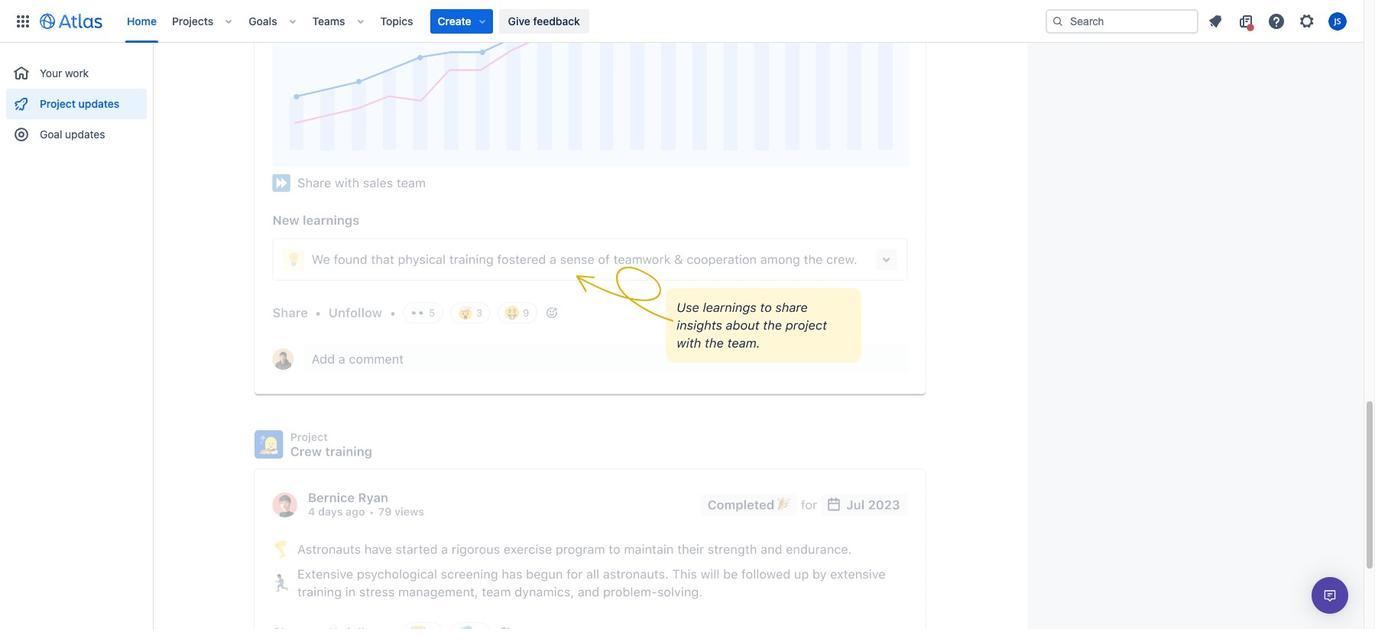 Task type: vqa. For each thing, say whether or not it's contained in the screenshot.
Close image
no



Task type: locate. For each thing, give the bounding box(es) containing it.
increase engagement and understanding with videos, charts, documents, and other resources image
[[254, 0, 927, 197]]

topics link
[[376, 9, 418, 33]]

goal updates link
[[6, 119, 147, 150]]

notifications image
[[1207, 12, 1225, 30]]

teams
[[312, 14, 345, 27]]

project updates
[[40, 97, 119, 110]]

create
[[438, 14, 471, 27]]

updates
[[78, 97, 119, 110], [65, 128, 105, 141]]

1 vertical spatial updates
[[65, 128, 105, 141]]

goals link
[[244, 9, 282, 33]]

updates down project updates
[[65, 128, 105, 141]]

your
[[40, 67, 62, 80]]

0 vertical spatial updates
[[78, 97, 119, 110]]

project updates link
[[6, 89, 147, 119]]

goal updates
[[40, 128, 105, 141]]

updates for goal updates
[[65, 128, 105, 141]]

settings image
[[1298, 12, 1317, 30]]

teams link
[[308, 9, 350, 33]]

switch to... image
[[14, 12, 32, 30]]

updates down your work link
[[78, 97, 119, 110]]

create button
[[430, 9, 493, 33]]

give
[[508, 14, 530, 27]]

group
[[6, 43, 147, 154]]

project
[[40, 97, 76, 110]]

projects link
[[167, 9, 218, 33]]

home link
[[122, 9, 161, 33]]

banner
[[0, 0, 1364, 43]]

topics
[[380, 14, 413, 27]]

your work
[[40, 67, 89, 80]]

banner containing home
[[0, 0, 1364, 43]]



Task type: describe. For each thing, give the bounding box(es) containing it.
projects
[[172, 14, 214, 27]]

feedback
[[533, 14, 580, 27]]

use learnings to share insights about the project with the team image
[[254, 197, 927, 404]]

open intercom messenger image
[[1321, 586, 1340, 605]]

top element
[[9, 0, 1046, 42]]

work
[[65, 67, 89, 80]]

search image
[[1052, 15, 1064, 27]]

help image
[[1268, 12, 1286, 30]]

give feedback
[[508, 14, 580, 27]]

updates for project updates
[[78, 97, 119, 110]]

goal
[[40, 128, 62, 141]]

group containing your work
[[6, 43, 147, 154]]

goals
[[249, 14, 277, 27]]

Search field
[[1046, 9, 1199, 33]]

give feedback button
[[499, 9, 589, 33]]

account image
[[1329, 12, 1347, 30]]

your work link
[[6, 58, 147, 89]]

home
[[127, 14, 157, 27]]

an example update image
[[254, 404, 927, 629]]



